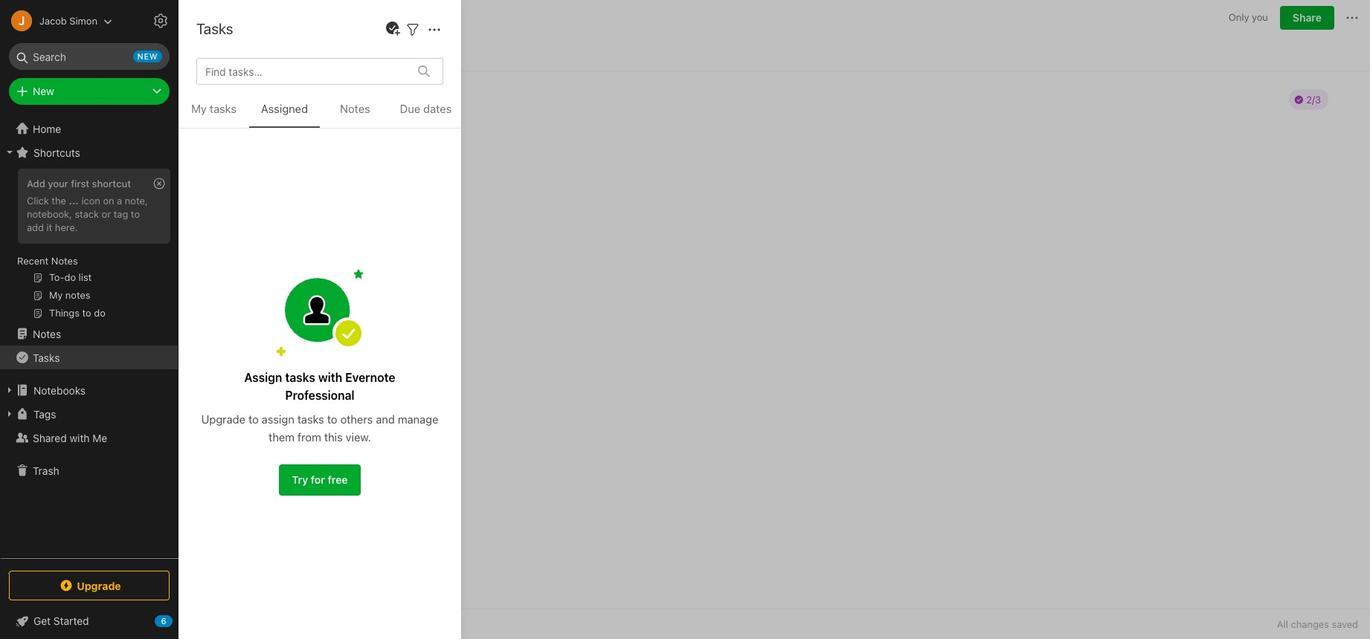 Task type: locate. For each thing, give the bounding box(es) containing it.
1 vertical spatial on
[[103, 195, 114, 207]]

on inside icon on a note, notebook, stack or tag to add it here.
[[103, 195, 114, 207]]

1 horizontal spatial with
[[318, 371, 343, 385]]

notes inside group
[[51, 255, 78, 267]]

share
[[1293, 11, 1322, 24]]

0 vertical spatial tasks
[[210, 102, 237, 115]]

0 vertical spatial upgrade
[[201, 413, 246, 426]]

them
[[269, 431, 295, 444]]

assigned button
[[249, 100, 320, 128]]

with inside tree
[[70, 432, 90, 445]]

1 vertical spatial with
[[70, 432, 90, 445]]

recent notes
[[17, 255, 78, 267]]

6
[[161, 617, 166, 627]]

to up this
[[327, 413, 338, 426]]

it
[[46, 222, 52, 234]]

Search text field
[[19, 43, 159, 70]]

icon on a note, notebook, stack or tag to add it here.
[[27, 195, 148, 234]]

upgrade
[[201, 413, 246, 426], [77, 580, 121, 593]]

1 horizontal spatial on
[[247, 46, 259, 58]]

free
[[328, 474, 348, 487]]

try for free button
[[279, 465, 361, 496]]

0 vertical spatial with
[[318, 371, 343, 385]]

dates
[[424, 102, 452, 115]]

to down note,
[[131, 208, 140, 220]]

1 vertical spatial tasks
[[33, 352, 60, 364]]

1 horizontal spatial tasks
[[196, 20, 233, 37]]

your
[[48, 178, 68, 190]]

my tasks
[[191, 102, 237, 115]]

tasks inside assign tasks with evernote professional
[[285, 371, 315, 385]]

started
[[53, 615, 89, 628]]

on left 'dec' at the left
[[247, 46, 259, 58]]

for
[[311, 474, 325, 487]]

others
[[340, 413, 373, 426]]

simon
[[69, 15, 97, 26]]

tasks up edited at the left top of the page
[[196, 20, 233, 37]]

upgrade inside upgrade to assign tasks to others and manage them from this view.
[[201, 413, 246, 426]]

group containing add your first shortcut
[[0, 164, 178, 328]]

upgrade button
[[9, 572, 170, 601]]

to left assign
[[249, 413, 259, 426]]

upgrade inside popup button
[[77, 580, 121, 593]]

here.
[[55, 222, 78, 234]]

upgrade up help and learning task checklist field
[[77, 580, 121, 593]]

1 vertical spatial notes
[[51, 255, 78, 267]]

you
[[1252, 11, 1269, 23]]

new
[[137, 51, 158, 61]]

1 vertical spatial upgrade
[[77, 580, 121, 593]]

0 horizontal spatial on
[[103, 195, 114, 207]]

2 vertical spatial tasks
[[297, 413, 324, 426]]

upgrade left assign
[[201, 413, 246, 426]]

to
[[131, 208, 140, 220], [249, 413, 259, 426], [327, 413, 338, 426]]

this
[[324, 431, 343, 444]]

settings image
[[152, 12, 170, 30]]

assign
[[244, 371, 282, 385]]

tasks inside button
[[33, 352, 60, 364]]

More actions and view options field
[[422, 20, 444, 38]]

on left a
[[103, 195, 114, 207]]

0 horizontal spatial with
[[70, 432, 90, 445]]

on
[[247, 46, 259, 58], [103, 195, 114, 207]]

2 vertical spatial notes
[[33, 328, 61, 340]]

more actions and view options image
[[426, 20, 444, 38]]

notebook,
[[27, 208, 72, 220]]

tasks for my
[[210, 102, 237, 115]]

1 horizontal spatial upgrade
[[201, 413, 246, 426]]

1 horizontal spatial to
[[249, 413, 259, 426]]

tasks
[[210, 102, 237, 115], [285, 371, 315, 385], [297, 413, 324, 426]]

2023
[[300, 46, 325, 58]]

last
[[191, 46, 211, 58]]

notes link
[[0, 322, 178, 346]]

new
[[33, 85, 54, 97]]

tag
[[114, 208, 128, 220]]

from
[[298, 431, 321, 444]]

note,
[[125, 195, 148, 207]]

tasks right the my
[[210, 102, 237, 115]]

notes
[[340, 102, 370, 115], [51, 255, 78, 267], [33, 328, 61, 340]]

upgrade for upgrade to assign tasks to others and manage them from this view.
[[201, 413, 246, 426]]

tasks up notebooks
[[33, 352, 60, 364]]

notes up tasks button
[[33, 328, 61, 340]]

home link
[[0, 117, 179, 141]]

notebooks
[[33, 384, 86, 397]]

group
[[0, 164, 178, 328]]

assign tasks with evernote professional
[[244, 371, 396, 403]]

shared with me
[[33, 432, 107, 445]]

0 vertical spatial notes
[[340, 102, 370, 115]]

0 horizontal spatial upgrade
[[77, 580, 121, 593]]

try
[[292, 474, 308, 487]]

due dates
[[400, 102, 452, 115]]

saved
[[1332, 619, 1359, 631]]

with
[[318, 371, 343, 385], [70, 432, 90, 445]]

shared with me link
[[0, 426, 178, 450]]

expand tags image
[[4, 409, 16, 420]]

0 vertical spatial on
[[247, 46, 259, 58]]

0 horizontal spatial tasks
[[33, 352, 60, 364]]

tasks up professional
[[285, 371, 315, 385]]

0 horizontal spatial to
[[131, 208, 140, 220]]

icon
[[81, 195, 100, 207]]

new task image
[[384, 20, 402, 38]]

tasks up from
[[297, 413, 324, 426]]

shortcut
[[92, 178, 131, 190]]

only you
[[1229, 11, 1269, 23]]

last edited on dec 13, 2023
[[191, 46, 325, 58]]

click
[[27, 195, 49, 207]]

upgrade for upgrade
[[77, 580, 121, 593]]

and
[[376, 413, 395, 426]]

1 vertical spatial tasks
[[285, 371, 315, 385]]

notes button
[[320, 100, 391, 128]]

notes inside 'notes' button
[[340, 102, 370, 115]]

with up professional
[[318, 371, 343, 385]]

recent
[[17, 255, 49, 267]]

with left "me"
[[70, 432, 90, 445]]

tasks
[[196, 20, 233, 37], [33, 352, 60, 364]]

notes left due
[[340, 102, 370, 115]]

notes right recent
[[51, 255, 78, 267]]

Help and Learning task checklist field
[[0, 610, 179, 634]]

dec
[[262, 46, 281, 58]]

tasks inside button
[[210, 102, 237, 115]]

tags button
[[0, 403, 178, 426]]

add
[[27, 178, 45, 190]]

a
[[117, 195, 122, 207]]

add your first shortcut
[[27, 178, 131, 190]]

trash
[[33, 465, 59, 477]]

0 vertical spatial tasks
[[196, 20, 233, 37]]

tree
[[0, 117, 179, 558]]



Task type: vqa. For each thing, say whether or not it's contained in the screenshot.
the Subscript ICON
no



Task type: describe. For each thing, give the bounding box(es) containing it.
due
[[400, 102, 421, 115]]

2 horizontal spatial to
[[327, 413, 338, 426]]

...
[[69, 195, 79, 207]]

shortcuts
[[33, 146, 80, 159]]

to inside icon on a note, notebook, stack or tag to add it here.
[[131, 208, 140, 220]]

shortcuts button
[[0, 141, 178, 164]]

new search field
[[19, 43, 162, 70]]

Find tasks… text field
[[199, 59, 409, 84]]

get
[[33, 615, 51, 628]]

evernote
[[345, 371, 396, 385]]

notes inside "notes" link
[[33, 328, 61, 340]]

Filter tasks field
[[404, 20, 422, 38]]

get started
[[33, 615, 89, 628]]

filter tasks image
[[404, 20, 422, 38]]

tasks button
[[0, 346, 178, 370]]

trash link
[[0, 459, 178, 483]]

add
[[27, 222, 44, 234]]

expand note image
[[189, 9, 207, 27]]

jacob simon
[[39, 15, 97, 26]]

with inside assign tasks with evernote professional
[[318, 371, 343, 385]]

professional
[[285, 389, 355, 403]]

tags
[[33, 408, 56, 421]]

assigned
[[261, 102, 308, 115]]

click the ...
[[27, 195, 79, 207]]

all changes saved
[[1278, 619, 1359, 631]]

all
[[1278, 619, 1289, 631]]

new button
[[9, 78, 170, 105]]

jacob
[[39, 15, 67, 26]]

group inside tree
[[0, 164, 178, 328]]

only
[[1229, 11, 1250, 23]]

upgrade to assign tasks to others and manage them from this view.
[[201, 413, 439, 444]]

Note Editor text field
[[179, 71, 1371, 609]]

edited
[[214, 46, 244, 58]]

my
[[191, 102, 207, 115]]

tree containing home
[[0, 117, 179, 558]]

or
[[102, 208, 111, 220]]

try for free
[[292, 474, 348, 487]]

on inside note window 'element'
[[247, 46, 259, 58]]

me
[[92, 432, 107, 445]]

share button
[[1281, 6, 1335, 30]]

13,
[[284, 46, 297, 58]]

due dates button
[[391, 100, 461, 128]]

assign
[[262, 413, 295, 426]]

tasks inside upgrade to assign tasks to others and manage them from this view.
[[297, 413, 324, 426]]

first
[[71, 178, 89, 190]]

my tasks button
[[179, 100, 249, 128]]

manage
[[398, 413, 439, 426]]

changes
[[1292, 619, 1330, 631]]

the
[[52, 195, 66, 207]]

Account field
[[0, 6, 112, 36]]

stack
[[75, 208, 99, 220]]

notebooks link
[[0, 379, 178, 403]]

tasks for assign
[[285, 371, 315, 385]]

note window element
[[179, 0, 1371, 640]]

expand notebooks image
[[4, 385, 16, 397]]

click to collapse image
[[173, 612, 184, 630]]

view.
[[346, 431, 371, 444]]

shared
[[33, 432, 67, 445]]

home
[[33, 122, 61, 135]]



